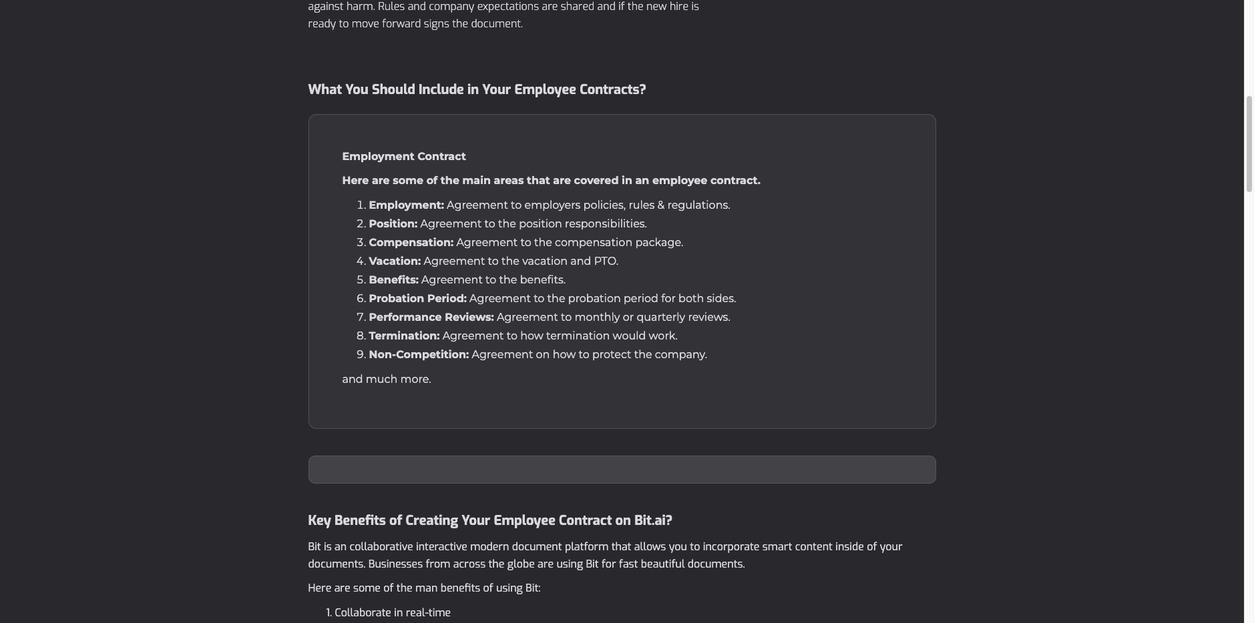 Task type: describe. For each thing, give the bounding box(es) containing it.
from
[[426, 558, 451, 572]]

beautiful
[[641, 558, 685, 572]]

employment
[[342, 150, 415, 163]]

of down businesses
[[384, 582, 394, 596]]

compensation
[[555, 236, 633, 249]]

of inside bit is an collaborative interactive modern document platform that allows you to incorporate smart content inside of your documents. businesses from across the globe are using bit for fast beautiful documents.
[[867, 540, 877, 554]]

pto.
[[594, 255, 619, 268]]

to left vacation
[[488, 255, 499, 268]]

1 vertical spatial in
[[622, 174, 633, 187]]

to up reviews: on the left
[[486, 274, 497, 287]]

here for here are some of the main areas that are covered in an employee contract.
[[342, 174, 369, 187]]

1 vertical spatial contract
[[559, 512, 612, 530]]

using inside bit is an collaborative interactive modern document platform that allows you to incorporate smart content inside of your documents. businesses from across the globe are using bit for fast beautiful documents.
[[557, 558, 583, 572]]

work.
[[649, 330, 678, 343]]

across
[[453, 558, 486, 572]]

covered
[[574, 174, 619, 187]]

1 horizontal spatial how
[[553, 349, 576, 361]]

on inside employment: agreement to employers policies, rules & regulations. position: agreement to the position responsibilities. compensation: agreement to the compensation package. vacation: agreement to the vacation and pto. benefits: agreement to the benefits. probation period: agreement to the probation period for both sides. performance reviews: agreement to monthly or quarterly reviews. termination: agreement to how termination would work. non-competition: agreement on how to protect the company.
[[536, 349, 550, 361]]

0 horizontal spatial using
[[496, 582, 523, 596]]

collaborative
[[350, 540, 413, 554]]

are up collaborate
[[334, 582, 350, 596]]

some for man
[[353, 582, 381, 596]]

that inside bit is an collaborative interactive modern document platform that allows you to incorporate smart content inside of your documents. businesses from across the globe are using bit for fast beautiful documents.
[[612, 540, 632, 554]]

or
[[623, 311, 634, 324]]

key
[[308, 512, 331, 530]]

some for main
[[393, 174, 424, 187]]

areas
[[494, 174, 524, 187]]

benefits:
[[369, 274, 419, 287]]

to down benefits.
[[534, 293, 545, 305]]

are inside bit is an collaborative interactive modern document platform that allows you to incorporate smart content inside of your documents. businesses from across the globe are using bit for fast beautiful documents.
[[538, 558, 554, 572]]

employment: agreement to employers policies, rules & regulations. position: agreement to the position responsibilities. compensation: agreement to the compensation package. vacation: agreement to the vacation and pto. benefits: agreement to the benefits. probation period: agreement to the probation period for both sides. performance reviews: agreement to monthly or quarterly reviews. termination: agreement to how termination would work. non-competition: agreement on how to protect the company.
[[369, 199, 736, 361]]

2 documents. from the left
[[688, 558, 745, 572]]

0 vertical spatial an
[[636, 174, 649, 187]]

here are some of the man benefits of using bit:
[[308, 582, 541, 596]]

probation
[[369, 293, 424, 305]]

more.
[[400, 373, 431, 386]]

the inside bit is an collaborative interactive modern document platform that allows you to incorporate smart content inside of your documents. businesses from across the globe are using bit for fast beautiful documents.
[[489, 558, 505, 572]]

businesses
[[369, 558, 423, 572]]

document
[[512, 540, 562, 554]]

1 horizontal spatial on
[[616, 512, 631, 530]]

bit.ai?
[[635, 512, 673, 530]]

contract.
[[711, 174, 761, 187]]

1 documents. from the left
[[308, 558, 366, 572]]

company.
[[655, 349, 707, 361]]

quarterly
[[637, 311, 685, 324]]

to down main
[[485, 218, 495, 230]]

0 vertical spatial employee
[[515, 81, 576, 99]]

policies,
[[584, 199, 626, 212]]

here are some of the main areas that are covered in an employee contract.
[[342, 174, 761, 187]]

0 vertical spatial how
[[520, 330, 544, 343]]

inside
[[836, 540, 864, 554]]

you
[[669, 540, 687, 554]]

employment contract
[[342, 150, 466, 163]]

the left vacation
[[502, 255, 520, 268]]

responsibilities.
[[565, 218, 647, 230]]

fast
[[619, 558, 638, 572]]

1 vertical spatial employee
[[494, 512, 556, 530]]

collaborate
[[335, 606, 391, 621]]

employers
[[525, 199, 581, 212]]

interactive
[[416, 540, 467, 554]]

rules
[[629, 199, 655, 212]]

much
[[366, 373, 398, 386]]

to inside bit is an collaborative interactive modern document platform that allows you to incorporate smart content inside of your documents. businesses from across the globe are using bit for fast beautiful documents.
[[690, 540, 700, 554]]

reviews.
[[688, 311, 731, 324]]

creating
[[406, 512, 458, 530]]

0 horizontal spatial bit
[[308, 540, 321, 554]]

man
[[415, 582, 438, 596]]

termination
[[546, 330, 610, 343]]

the left benefits.
[[499, 274, 517, 287]]

probation
[[568, 293, 621, 305]]



Task type: locate. For each thing, give the bounding box(es) containing it.
the left position on the top left of the page
[[498, 218, 516, 230]]

are down employment
[[372, 174, 390, 187]]

using
[[557, 558, 583, 572], [496, 582, 523, 596]]

the down would
[[634, 349, 652, 361]]

using down the platform
[[557, 558, 583, 572]]

that
[[527, 174, 550, 187], [612, 540, 632, 554]]

key benefits of creating your employee contract on bit.ai?
[[308, 512, 673, 530]]

1 vertical spatial some
[[353, 582, 381, 596]]

platform
[[565, 540, 609, 554]]

on down termination
[[536, 349, 550, 361]]

smart
[[763, 540, 792, 554]]

documents. down the incorporate
[[688, 558, 745, 572]]

0 horizontal spatial contract
[[418, 150, 466, 163]]

agreement
[[447, 199, 508, 212], [420, 218, 482, 230], [456, 236, 518, 249], [424, 255, 485, 268], [422, 274, 483, 287], [470, 293, 531, 305], [497, 311, 558, 324], [443, 330, 504, 343], [472, 349, 533, 361]]

contract up the platform
[[559, 512, 612, 530]]

employee
[[515, 81, 576, 99], [494, 512, 556, 530]]

for inside bit is an collaborative interactive modern document platform that allows you to incorporate smart content inside of your documents. businesses from across the globe are using bit for fast beautiful documents.
[[602, 558, 616, 572]]

for up quarterly
[[661, 293, 676, 305]]

the up vacation
[[534, 236, 552, 249]]

bit is an collaborative interactive modern document platform that allows you to incorporate smart content inside of your documents. businesses from across the globe are using bit for fast beautiful documents.
[[308, 540, 903, 572]]

1 vertical spatial your
[[462, 512, 490, 530]]

are up employers
[[553, 174, 571, 187]]

time
[[429, 606, 451, 621]]

0 horizontal spatial for
[[602, 558, 616, 572]]

documents.
[[308, 558, 366, 572], [688, 558, 745, 572]]

1 vertical spatial an
[[335, 540, 347, 554]]

list containing employment:
[[342, 196, 902, 365]]

list
[[342, 196, 902, 365]]

0 horizontal spatial documents.
[[308, 558, 366, 572]]

allows
[[634, 540, 666, 554]]

and left much
[[342, 373, 363, 386]]

benefits
[[441, 582, 480, 596]]

is
[[324, 540, 332, 554]]

0 horizontal spatial here
[[308, 582, 332, 596]]

1 vertical spatial for
[[602, 558, 616, 572]]

1 horizontal spatial using
[[557, 558, 583, 572]]

your right include
[[482, 81, 511, 99]]

to down position on the top left of the page
[[521, 236, 532, 249]]

collaborate in real-time
[[335, 606, 451, 621]]

modern
[[470, 540, 509, 554]]

period
[[624, 293, 659, 305]]

1 horizontal spatial that
[[612, 540, 632, 554]]

0 vertical spatial some
[[393, 174, 424, 187]]

0 horizontal spatial on
[[536, 349, 550, 361]]

both
[[679, 293, 704, 305]]

the
[[441, 174, 460, 187], [498, 218, 516, 230], [534, 236, 552, 249], [502, 255, 520, 268], [499, 274, 517, 287], [547, 293, 565, 305], [634, 349, 652, 361], [489, 558, 505, 572], [397, 582, 413, 596]]

in
[[468, 81, 479, 99], [622, 174, 633, 187], [394, 606, 403, 621]]

an inside bit is an collaborative interactive modern document platform that allows you to incorporate smart content inside of your documents. businesses from across the globe are using bit for fast beautiful documents.
[[335, 540, 347, 554]]

0 horizontal spatial in
[[394, 606, 403, 621]]

an
[[636, 174, 649, 187], [335, 540, 347, 554]]

0 vertical spatial on
[[536, 349, 550, 361]]

0 horizontal spatial that
[[527, 174, 550, 187]]

should
[[372, 81, 415, 99]]

protect
[[592, 349, 632, 361]]

here down employment
[[342, 174, 369, 187]]

bit:
[[526, 582, 541, 596]]

performance
[[369, 311, 442, 324]]

1 vertical spatial bit
[[586, 558, 599, 572]]

using left bit:
[[496, 582, 523, 596]]

package.
[[635, 236, 684, 249]]

on left bit.ai?
[[616, 512, 631, 530]]

your up modern on the bottom of the page
[[462, 512, 490, 530]]

monthly
[[575, 311, 620, 324]]

1 horizontal spatial some
[[393, 174, 424, 187]]

contracts?
[[580, 81, 647, 99]]

in up rules
[[622, 174, 633, 187]]

of up employment:
[[427, 174, 438, 187]]

the left man
[[397, 582, 413, 596]]

bit down the platform
[[586, 558, 599, 572]]

include
[[419, 81, 464, 99]]

termination:
[[369, 330, 440, 343]]

the down benefits.
[[547, 293, 565, 305]]

vacation
[[522, 255, 568, 268]]

1 vertical spatial here
[[308, 582, 332, 596]]

the left main
[[441, 174, 460, 187]]

contract
[[418, 150, 466, 163], [559, 512, 612, 530]]

0 vertical spatial that
[[527, 174, 550, 187]]

documents. down the is
[[308, 558, 366, 572]]

some up collaborate
[[353, 582, 381, 596]]

content
[[795, 540, 833, 554]]

globe
[[507, 558, 535, 572]]

1 vertical spatial using
[[496, 582, 523, 596]]

position
[[519, 218, 562, 230]]

of right benefits
[[483, 582, 493, 596]]

what you should include in your employee contracts?
[[308, 81, 647, 99]]

are
[[372, 174, 390, 187], [553, 174, 571, 187], [538, 558, 554, 572], [334, 582, 350, 596]]

reviews:
[[445, 311, 494, 324]]

2 vertical spatial in
[[394, 606, 403, 621]]

1 horizontal spatial contract
[[559, 512, 612, 530]]

regulations.
[[668, 199, 731, 212]]

in right include
[[468, 81, 479, 99]]

you
[[345, 81, 369, 99]]

how left termination
[[520, 330, 544, 343]]

that up employers
[[527, 174, 550, 187]]

1 horizontal spatial an
[[636, 174, 649, 187]]

1 horizontal spatial bit
[[586, 558, 599, 572]]

&
[[658, 199, 665, 212]]

position:
[[369, 218, 418, 230]]

0 horizontal spatial an
[[335, 540, 347, 554]]

some down employment contract
[[393, 174, 424, 187]]

and much more.
[[342, 373, 431, 386]]

employment:
[[369, 199, 444, 212]]

here
[[342, 174, 369, 187], [308, 582, 332, 596]]

sides.
[[707, 293, 736, 305]]

and down compensation
[[571, 255, 591, 268]]

would
[[613, 330, 646, 343]]

in left real-
[[394, 606, 403, 621]]

that up fast
[[612, 540, 632, 554]]

the down modern on the bottom of the page
[[489, 558, 505, 572]]

here down the is
[[308, 582, 332, 596]]

for left fast
[[602, 558, 616, 572]]

1 horizontal spatial documents.
[[688, 558, 745, 572]]

0 vertical spatial contract
[[418, 150, 466, 163]]

of left your
[[867, 540, 877, 554]]

1 horizontal spatial here
[[342, 174, 369, 187]]

contract up main
[[418, 150, 466, 163]]

employee
[[653, 174, 708, 187]]

1 vertical spatial that
[[612, 540, 632, 554]]

0 horizontal spatial some
[[353, 582, 381, 596]]

here for here are some of the man benefits of using bit:
[[308, 582, 332, 596]]

2 horizontal spatial in
[[622, 174, 633, 187]]

and
[[571, 255, 591, 268], [342, 373, 363, 386]]

1 vertical spatial on
[[616, 512, 631, 530]]

to down termination
[[579, 349, 590, 361]]

1 horizontal spatial for
[[661, 293, 676, 305]]

0 vertical spatial and
[[571, 255, 591, 268]]

what
[[308, 81, 342, 99]]

compensation:
[[369, 236, 454, 249]]

main
[[463, 174, 491, 187]]

incorporate
[[703, 540, 760, 554]]

some
[[393, 174, 424, 187], [353, 582, 381, 596]]

1 horizontal spatial in
[[468, 81, 479, 99]]

an right the is
[[335, 540, 347, 554]]

competition:
[[396, 349, 469, 361]]

an up rules
[[636, 174, 649, 187]]

0 vertical spatial bit
[[308, 540, 321, 554]]

benefits.
[[520, 274, 566, 287]]

bit left the is
[[308, 540, 321, 554]]

0 vertical spatial here
[[342, 174, 369, 187]]

how
[[520, 330, 544, 343], [553, 349, 576, 361]]

0 vertical spatial using
[[557, 558, 583, 572]]

are down the document
[[538, 558, 554, 572]]

0 horizontal spatial how
[[520, 330, 544, 343]]

non-
[[369, 349, 396, 361]]

on
[[536, 349, 550, 361], [616, 512, 631, 530]]

0 horizontal spatial and
[[342, 373, 363, 386]]

1 horizontal spatial and
[[571, 255, 591, 268]]

for inside employment: agreement to employers policies, rules & regulations. position: agreement to the position responsibilities. compensation: agreement to the compensation package. vacation: agreement to the vacation and pto. benefits: agreement to the benefits. probation period: agreement to the probation period for both sides. performance reviews: agreement to monthly or quarterly reviews. termination: agreement to how termination would work. non-competition: agreement on how to protect the company.
[[661, 293, 676, 305]]

to down 'areas'
[[511, 199, 522, 212]]

and inside employment: agreement to employers policies, rules & regulations. position: agreement to the position responsibilities. compensation: agreement to the compensation package. vacation: agreement to the vacation and pto. benefits: agreement to the benefits. probation period: agreement to the probation period for both sides. performance reviews: agreement to monthly or quarterly reviews. termination: agreement to how termination would work. non-competition: agreement on how to protect the company.
[[571, 255, 591, 268]]

to right you
[[690, 540, 700, 554]]

real-
[[406, 606, 429, 621]]

how down termination
[[553, 349, 576, 361]]

to left termination
[[507, 330, 518, 343]]

period:
[[427, 293, 467, 305]]

0 vertical spatial your
[[482, 81, 511, 99]]

to
[[511, 199, 522, 212], [485, 218, 495, 230], [521, 236, 532, 249], [488, 255, 499, 268], [486, 274, 497, 287], [534, 293, 545, 305], [561, 311, 572, 324], [507, 330, 518, 343], [579, 349, 590, 361], [690, 540, 700, 554]]

of up collaborative
[[389, 512, 402, 530]]

vacation:
[[369, 255, 421, 268]]

0 vertical spatial in
[[468, 81, 479, 99]]

0 vertical spatial for
[[661, 293, 676, 305]]

for
[[661, 293, 676, 305], [602, 558, 616, 572]]

1 vertical spatial how
[[553, 349, 576, 361]]

of
[[427, 174, 438, 187], [389, 512, 402, 530], [867, 540, 877, 554], [384, 582, 394, 596], [483, 582, 493, 596]]

to up termination
[[561, 311, 572, 324]]

bit
[[308, 540, 321, 554], [586, 558, 599, 572]]

your
[[880, 540, 903, 554]]

1 vertical spatial and
[[342, 373, 363, 386]]

benefits
[[335, 512, 386, 530]]



Task type: vqa. For each thing, say whether or not it's contained in the screenshot.


